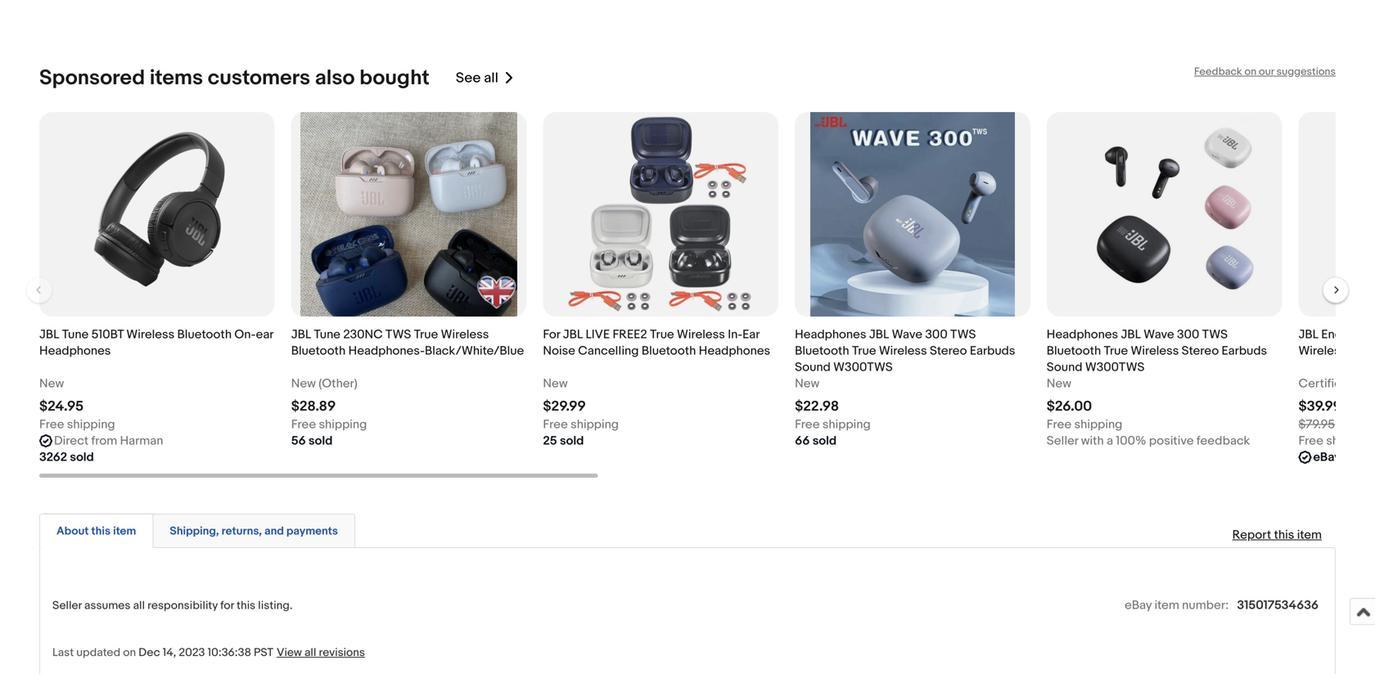 Task type: vqa. For each thing, say whether or not it's contained in the screenshot.


Task type: describe. For each thing, give the bounding box(es) containing it.
shipping, returns, and payments button
[[170, 524, 338, 539]]

free shipping text field for $24.95
[[39, 417, 115, 433]]

on-
[[234, 328, 256, 342]]

230nc
[[343, 328, 383, 342]]

jbl endurance
[[1299, 328, 1375, 359]]

stereo for $26.00
[[1182, 344, 1219, 359]]

number:
[[1182, 599, 1229, 613]]

see
[[456, 70, 481, 87]]

shipping inside new $24.95 free shipping
[[67, 418, 115, 432]]

responsibility
[[147, 599, 218, 613]]

1 horizontal spatial item
[[1155, 599, 1179, 613]]

ebay refurb
[[1313, 450, 1375, 465]]

wireless inside jbl tune 510bt wireless bluetooth on-ear headphones
[[126, 328, 175, 342]]

1 vertical spatial all
[[133, 599, 145, 613]]

jbl tune 510bt wireless bluetooth on-ear headphones
[[39, 328, 273, 359]]

headphones-
[[348, 344, 425, 359]]

$24.95
[[39, 398, 84, 416]]

items
[[150, 66, 203, 91]]

this for about
[[91, 525, 111, 539]]

sponsored items customers also bought
[[39, 66, 430, 91]]

report this item link
[[1224, 520, 1330, 551]]

report
[[1233, 528, 1271, 543]]

ear
[[743, 328, 760, 342]]

a
[[1107, 434, 1113, 449]]

true inside headphones jbl wave 300 tws bluetooth true wireless stereo earbuds sound w300tws new $26.00 free shipping seller with a 100% positive feedback
[[1104, 344, 1128, 359]]

harman
[[120, 434, 163, 449]]

tws for $26.00
[[1202, 328, 1228, 342]]

shipping inside headphones jbl wave 300 tws bluetooth true wireless stereo earbuds sound w300tws new $26.00 free shipping seller with a 100% positive feedback
[[1074, 418, 1123, 432]]

payments
[[286, 525, 338, 539]]

feedback on our suggestions link
[[1194, 66, 1336, 78]]

new $29.99 free shipping 25 sold
[[543, 377, 619, 449]]

jbl tune 230nc tws true wireless bluetooth headphones-black/white/blue
[[291, 328, 524, 359]]

item for report this item
[[1297, 528, 1322, 543]]

shipping inside new $29.99 free shipping 25 sold
[[571, 418, 619, 432]]

headphones jbl wave 300 tws bluetooth true wireless stereo earbuds sound w300tws new $26.00 free shipping seller with a 100% positive feedback
[[1047, 328, 1267, 449]]

listing.
[[258, 599, 293, 613]]

assumes
[[84, 599, 131, 613]]

ebay for ebay item number: 315017534636
[[1125, 599, 1152, 613]]

$39.99 text field
[[1299, 398, 1342, 416]]

tune for $28.89
[[314, 328, 340, 342]]

$26.00 text field
[[1047, 398, 1092, 416]]

$26.00
[[1047, 398, 1092, 416]]

2023
[[179, 646, 205, 660]]

25 sold text field
[[543, 433, 584, 450]]

see all link
[[456, 66, 515, 91]]

14,
[[163, 646, 176, 660]]

25
[[543, 434, 557, 449]]

new text field for $29.99
[[543, 376, 568, 392]]

last
[[52, 646, 74, 660]]

$39.99
[[1299, 398, 1342, 416]]

new (other) $28.89 free shipping 56 sold
[[291, 377, 367, 449]]

w300tws for $26.00
[[1085, 360, 1145, 375]]

tab list containing about this item
[[39, 511, 1336, 549]]

see all
[[456, 70, 498, 87]]

bluetooth inside headphones jbl wave 300 tws bluetooth true wireless stereo earbuds sound w300tws new $22.98 free shipping 66 sold
[[795, 344, 849, 359]]

and
[[264, 525, 284, 539]]

view all revisions link
[[273, 645, 365, 660]]

seller assumes all responsibility for this listing.
[[52, 599, 293, 613]]

stereo for $22.98
[[930, 344, 967, 359]]

updated
[[76, 646, 120, 660]]

pst
[[254, 646, 273, 660]]

for
[[543, 328, 560, 342]]

See all text field
[[456, 70, 498, 87]]

jbl inside for jbl live free2 true wireless in-ear noise cancelling bluetooth headphones
[[563, 328, 583, 342]]

free2
[[613, 328, 647, 342]]

headphones inside headphones jbl wave 300 tws bluetooth true wireless stereo earbuds sound w300tws new $26.00 free shipping seller with a 100% positive feedback
[[1047, 328, 1118, 342]]

bluetooth inside jbl tune 510bt wireless bluetooth on-ear headphones
[[177, 328, 232, 342]]

about this item
[[56, 525, 136, 539]]

free shipping text field for $29.99
[[543, 417, 619, 433]]

510bt
[[91, 328, 124, 342]]

new for $24.95
[[39, 377, 64, 391]]

sponsored
[[39, 66, 145, 91]]

new text field for $26.00
[[1047, 376, 1072, 392]]

free shipping text field up ebay refurb
[[1299, 433, 1374, 450]]

$29.99
[[543, 398, 586, 416]]

about this item button
[[56, 524, 136, 539]]

new inside headphones jbl wave 300 tws bluetooth true wireless stereo earbuds sound w300tws new $26.00 free shipping seller with a 100% positive feedback
[[1047, 377, 1072, 391]]

endurance
[[1321, 328, 1375, 342]]

3262
[[39, 450, 67, 465]]

new for $29.99
[[543, 377, 568, 391]]

w300tws for $22.98
[[833, 360, 893, 375]]

positive
[[1149, 434, 1194, 449]]

headphones jbl wave 300 tws bluetooth true wireless stereo earbuds sound w300tws new $22.98 free shipping 66 sold
[[795, 328, 1015, 449]]

$79.95
[[1299, 418, 1335, 432]]

in-
[[728, 328, 743, 342]]

true inside for jbl live free2 true wireless in-ear noise cancelling bluetooth headphones
[[650, 328, 674, 342]]

$22.98
[[795, 398, 839, 416]]

56 sold text field
[[291, 433, 333, 450]]

certified - ref $39.99 $79.95 free shipping
[[1299, 377, 1375, 449]]

direct
[[54, 434, 89, 449]]

ear
[[256, 328, 273, 342]]

66
[[795, 434, 810, 449]]

$22.98 text field
[[795, 398, 839, 416]]

returns,
[[222, 525, 262, 539]]

new $24.95 free shipping
[[39, 377, 115, 432]]

certified
[[1299, 377, 1349, 391]]

from
[[91, 434, 117, 449]]

300 for $22.98
[[925, 328, 948, 342]]

ebay item number: 315017534636
[[1125, 599, 1319, 613]]

free inside "new (other) $28.89 free shipping 56 sold"
[[291, 418, 316, 432]]

new for (other)
[[291, 377, 316, 391]]

customers
[[208, 66, 310, 91]]

3262 sold
[[39, 450, 94, 465]]

jbl inside jbl endurance
[[1299, 328, 1319, 342]]

for
[[220, 599, 234, 613]]

sold inside "new (other) $28.89 free shipping 56 sold"
[[309, 434, 333, 449]]

1 horizontal spatial this
[[237, 599, 255, 613]]



Task type: locate. For each thing, give the bounding box(es) containing it.
this right the about
[[91, 525, 111, 539]]

shipping down $22.98 text box
[[823, 418, 871, 432]]

0 vertical spatial on
[[1245, 66, 1257, 78]]

1 horizontal spatial sound
[[1047, 360, 1083, 375]]

new up $26.00 text field
[[1047, 377, 1072, 391]]

headphones inside jbl tune 510bt wireless bluetooth on-ear headphones
[[39, 344, 111, 359]]

sound
[[795, 360, 831, 375], [1047, 360, 1083, 375]]

new up $24.95
[[39, 377, 64, 391]]

seller left assumes
[[52, 599, 82, 613]]

1 horizontal spatial all
[[305, 646, 316, 660]]

ref
[[1359, 377, 1375, 391]]

jbl inside headphones jbl wave 300 tws bluetooth true wireless stereo earbuds sound w300tws new $22.98 free shipping 66 sold
[[869, 328, 889, 342]]

0 horizontal spatial wave
[[892, 328, 923, 342]]

2 w300tws from the left
[[1085, 360, 1145, 375]]

2 horizontal spatial new text field
[[1047, 376, 1072, 392]]

1 horizontal spatial stereo
[[1182, 344, 1219, 359]]

this
[[91, 525, 111, 539], [1274, 528, 1294, 543], [237, 599, 255, 613]]

0 vertical spatial seller
[[1047, 434, 1078, 449]]

sold right 25 in the bottom of the page
[[560, 434, 584, 449]]

free inside headphones jbl wave 300 tws bluetooth true wireless stereo earbuds sound w300tws new $26.00 free shipping seller with a 100% positive feedback
[[1047, 418, 1072, 432]]

wave for $26.00
[[1144, 328, 1174, 342]]

0 horizontal spatial free shipping text field
[[291, 417, 367, 433]]

all right see
[[484, 70, 498, 87]]

2 horizontal spatial tws
[[1202, 328, 1228, 342]]

1 earbuds from the left
[[970, 344, 1015, 359]]

ebay left number:
[[1125, 599, 1152, 613]]

66 sold text field
[[795, 433, 837, 450]]

sound inside headphones jbl wave 300 tws bluetooth true wireless stereo earbuds sound w300tws new $22.98 free shipping 66 sold
[[795, 360, 831, 375]]

5 new from the left
[[1047, 377, 1072, 391]]

last updated on dec 14, 2023 10:36:38 pst view all revisions
[[52, 646, 365, 660]]

2 stereo from the left
[[1182, 344, 1219, 359]]

1 horizontal spatial tune
[[314, 328, 340, 342]]

0 horizontal spatial tune
[[62, 328, 89, 342]]

ebay
[[1313, 450, 1341, 465], [1125, 599, 1152, 613]]

2 horizontal spatial all
[[484, 70, 498, 87]]

1 new text field from the left
[[543, 376, 568, 392]]

3 tws from the left
[[1202, 328, 1228, 342]]

black/white/blue
[[425, 344, 524, 359]]

1 tune from the left
[[62, 328, 89, 342]]

all right view
[[305, 646, 316, 660]]

3 new text field from the left
[[1047, 376, 1072, 392]]

feedback
[[1197, 434, 1250, 449]]

sound inside headphones jbl wave 300 tws bluetooth true wireless stereo earbuds sound w300tws new $26.00 free shipping seller with a 100% positive feedback
[[1047, 360, 1083, 375]]

tws for $22.98
[[950, 328, 976, 342]]

tab list
[[39, 511, 1336, 549]]

wireless
[[126, 328, 175, 342], [441, 328, 489, 342], [677, 328, 725, 342], [879, 344, 927, 359], [1131, 344, 1179, 359]]

free up 56
[[291, 418, 316, 432]]

shipping inside headphones jbl wave 300 tws bluetooth true wireless stereo earbuds sound w300tws new $22.98 free shipping 66 sold
[[823, 418, 871, 432]]

1 tws from the left
[[386, 328, 411, 342]]

suggestions
[[1277, 66, 1336, 78]]

sound for $26.00
[[1047, 360, 1083, 375]]

New text field
[[39, 376, 64, 392]]

new inside "new (other) $28.89 free shipping 56 sold"
[[291, 377, 316, 391]]

item right the about
[[113, 525, 136, 539]]

this right for
[[237, 599, 255, 613]]

tune for $24.95
[[62, 328, 89, 342]]

new text field for $22.98
[[795, 376, 820, 392]]

free shipping text field down $29.99 text box
[[543, 417, 619, 433]]

0 horizontal spatial item
[[113, 525, 136, 539]]

free up 66
[[795, 418, 820, 432]]

Direct from Harman text field
[[54, 433, 163, 450]]

300
[[925, 328, 948, 342], [1177, 328, 1200, 342]]

1 free shipping text field from the left
[[291, 417, 367, 433]]

$24.95 text field
[[39, 398, 84, 416]]

new text field up $29.99
[[543, 376, 568, 392]]

1 300 from the left
[[925, 328, 948, 342]]

item left number:
[[1155, 599, 1179, 613]]

previous price $79.95 50% off text field
[[1299, 417, 1375, 433]]

5 jbl from the left
[[1121, 328, 1141, 342]]

tws inside jbl tune 230nc tws true wireless bluetooth headphones-black/white/blue
[[386, 328, 411, 342]]

direct from harman
[[54, 434, 163, 449]]

shipping up ebay refurb text box
[[1326, 434, 1374, 449]]

Free shipping text field
[[291, 417, 367, 433], [795, 417, 871, 433]]

1 horizontal spatial earbuds
[[1222, 344, 1267, 359]]

2 new text field from the left
[[795, 376, 820, 392]]

0 horizontal spatial new text field
[[543, 376, 568, 392]]

free shipping text field for $26.00
[[1047, 417, 1123, 433]]

shipping up from
[[67, 418, 115, 432]]

2 tune from the left
[[314, 328, 340, 342]]

sold right 66
[[813, 434, 837, 449]]

1 horizontal spatial w300tws
[[1085, 360, 1145, 375]]

1 horizontal spatial new text field
[[795, 376, 820, 392]]

tune
[[62, 328, 89, 342], [314, 328, 340, 342]]

free shipping text field down '$28.89' text box
[[291, 417, 367, 433]]

headphones inside headphones jbl wave 300 tws bluetooth true wireless stereo earbuds sound w300tws new $22.98 free shipping 66 sold
[[795, 328, 866, 342]]

free down $79.95
[[1299, 434, 1324, 449]]

live
[[586, 328, 610, 342]]

-
[[1352, 377, 1357, 391]]

free inside new $24.95 free shipping
[[39, 418, 64, 432]]

headphones down 510bt at the left
[[39, 344, 111, 359]]

free shipping text field up with
[[1047, 417, 1123, 433]]

0 horizontal spatial seller
[[52, 599, 82, 613]]

shipping down $29.99 text box
[[571, 418, 619, 432]]

new inside headphones jbl wave 300 tws bluetooth true wireless stereo earbuds sound w300tws new $22.98 free shipping 66 sold
[[795, 377, 820, 391]]

2 jbl from the left
[[291, 328, 311, 342]]

$29.99 text field
[[543, 398, 586, 416]]

new inside new $29.99 free shipping 25 sold
[[543, 377, 568, 391]]

New (Other) text field
[[291, 376, 358, 392]]

300 inside headphones jbl wave 300 tws bluetooth true wireless stereo earbuds sound w300tws new $26.00 free shipping seller with a 100% positive feedback
[[1177, 328, 1200, 342]]

seller
[[1047, 434, 1078, 449], [52, 599, 82, 613]]

2 earbuds from the left
[[1222, 344, 1267, 359]]

0 horizontal spatial tws
[[386, 328, 411, 342]]

stereo inside headphones jbl wave 300 tws bluetooth true wireless stereo earbuds sound w300tws new $26.00 free shipping seller with a 100% positive feedback
[[1182, 344, 1219, 359]]

0 horizontal spatial this
[[91, 525, 111, 539]]

sold inside new $29.99 free shipping 25 sold
[[560, 434, 584, 449]]

0 horizontal spatial on
[[123, 646, 136, 660]]

shipping, returns, and payments
[[170, 525, 338, 539]]

shipping up with
[[1074, 418, 1123, 432]]

1 jbl from the left
[[39, 328, 59, 342]]

headphones up $22.98 text box
[[795, 328, 866, 342]]

free
[[39, 418, 64, 432], [291, 418, 316, 432], [543, 418, 568, 432], [795, 418, 820, 432], [1047, 418, 1072, 432], [1299, 434, 1324, 449]]

this inside button
[[91, 525, 111, 539]]

refurb
[[1343, 450, 1375, 465]]

ebay for ebay refurb
[[1313, 450, 1341, 465]]

sold
[[309, 434, 333, 449], [560, 434, 584, 449], [813, 434, 837, 449], [70, 450, 94, 465]]

eBay Refurb text field
[[1313, 450, 1375, 466]]

1 horizontal spatial wave
[[1144, 328, 1174, 342]]

1 wave from the left
[[892, 328, 923, 342]]

0 vertical spatial all
[[484, 70, 498, 87]]

for jbl live free2 true wireless in-ear noise cancelling bluetooth headphones
[[543, 328, 770, 359]]

report this item
[[1233, 528, 1322, 543]]

3 jbl from the left
[[563, 328, 583, 342]]

56
[[291, 434, 306, 449]]

wireless inside jbl tune 230nc tws true wireless bluetooth headphones-black/white/blue
[[441, 328, 489, 342]]

0 horizontal spatial earbuds
[[970, 344, 1015, 359]]

new inside new $24.95 free shipping
[[39, 377, 64, 391]]

0 horizontal spatial 300
[[925, 328, 948, 342]]

free inside headphones jbl wave 300 tws bluetooth true wireless stereo earbuds sound w300tws new $22.98 free shipping 66 sold
[[795, 418, 820, 432]]

item
[[113, 525, 136, 539], [1297, 528, 1322, 543], [1155, 599, 1179, 613]]

bluetooth inside headphones jbl wave 300 tws bluetooth true wireless stereo earbuds sound w300tws new $26.00 free shipping seller with a 100% positive feedback
[[1047, 344, 1101, 359]]

wireless inside headphones jbl wave 300 tws bluetooth true wireless stereo earbuds sound w300tws new $26.00 free shipping seller with a 100% positive feedback
[[1131, 344, 1179, 359]]

sold inside 3262 sold 'text box'
[[70, 450, 94, 465]]

true inside jbl tune 230nc tws true wireless bluetooth headphones-black/white/blue
[[414, 328, 438, 342]]

jbl inside headphones jbl wave 300 tws bluetooth true wireless stereo earbuds sound w300tws new $26.00 free shipping seller with a 100% positive feedback
[[1121, 328, 1141, 342]]

with
[[1081, 434, 1104, 449]]

wave inside headphones jbl wave 300 tws bluetooth true wireless stereo earbuds sound w300tws new $22.98 free shipping 66 sold
[[892, 328, 923, 342]]

4 jbl from the left
[[869, 328, 889, 342]]

true inside headphones jbl wave 300 tws bluetooth true wireless stereo earbuds sound w300tws new $22.98 free shipping 66 sold
[[852, 344, 876, 359]]

ebay inside text box
[[1313, 450, 1341, 465]]

2 free shipping text field from the left
[[795, 417, 871, 433]]

wireless inside for jbl live free2 true wireless in-ear noise cancelling bluetooth headphones
[[677, 328, 725, 342]]

1 sound from the left
[[795, 360, 831, 375]]

free down $24.95 'text field'
[[39, 418, 64, 432]]

tune inside jbl tune 230nc tws true wireless bluetooth headphones-black/white/blue
[[314, 328, 340, 342]]

cancelling
[[578, 344, 639, 359]]

shipping down $28.89
[[319, 418, 367, 432]]

earbuds
[[970, 344, 1015, 359], [1222, 344, 1267, 359]]

free inside certified - ref $39.99 $79.95 free shipping
[[1299, 434, 1324, 449]]

shipping,
[[170, 525, 219, 539]]

Seller with a 100% positive feedback text field
[[1047, 433, 1250, 450]]

dec
[[139, 646, 160, 660]]

earbuds inside headphones jbl wave 300 tws bluetooth true wireless stereo earbuds sound w300tws new $22.98 free shipping 66 sold
[[970, 344, 1015, 359]]

2 tws from the left
[[950, 328, 976, 342]]

new text field up $22.98 text box
[[795, 376, 820, 392]]

seller inside headphones jbl wave 300 tws bluetooth true wireless stereo earbuds sound w300tws new $26.00 free shipping seller with a 100% positive feedback
[[1047, 434, 1078, 449]]

earbuds for $22.98
[[970, 344, 1015, 359]]

tws
[[386, 328, 411, 342], [950, 328, 976, 342], [1202, 328, 1228, 342]]

0 horizontal spatial all
[[133, 599, 145, 613]]

shipping inside "new (other) $28.89 free shipping 56 sold"
[[319, 418, 367, 432]]

view
[[277, 646, 302, 660]]

earbuds inside headphones jbl wave 300 tws bluetooth true wireless stereo earbuds sound w300tws new $26.00 free shipping seller with a 100% positive feedback
[[1222, 344, 1267, 359]]

bluetooth up $22.98 text box
[[795, 344, 849, 359]]

noise
[[543, 344, 575, 359]]

1 w300tws from the left
[[833, 360, 893, 375]]

sold inside headphones jbl wave 300 tws bluetooth true wireless stereo earbuds sound w300tws new $22.98 free shipping 66 sold
[[813, 434, 837, 449]]

0 horizontal spatial ebay
[[1125, 599, 1152, 613]]

on
[[1245, 66, 1257, 78], [123, 646, 136, 660]]

item for about this item
[[113, 525, 136, 539]]

sound up $26.00 text field
[[1047, 360, 1083, 375]]

on left our
[[1245, 66, 1257, 78]]

tune left 230nc
[[314, 328, 340, 342]]

item inside button
[[113, 525, 136, 539]]

bluetooth inside jbl tune 230nc tws true wireless bluetooth headphones-black/white/blue
[[291, 344, 346, 359]]

also
[[315, 66, 355, 91]]

bluetooth up the $26.00
[[1047, 344, 1101, 359]]

free down $26.00 text field
[[1047, 418, 1072, 432]]

ebay left refurb
[[1313, 450, 1341, 465]]

w300tws up $22.98 text box
[[833, 360, 893, 375]]

2 new from the left
[[291, 377, 316, 391]]

headphones up the $26.00
[[1047, 328, 1118, 342]]

headphones
[[795, 328, 866, 342], [1047, 328, 1118, 342], [39, 344, 111, 359], [699, 344, 770, 359]]

1 horizontal spatial 300
[[1177, 328, 1200, 342]]

2 300 from the left
[[1177, 328, 1200, 342]]

tune inside jbl tune 510bt wireless bluetooth on-ear headphones
[[62, 328, 89, 342]]

1 horizontal spatial on
[[1245, 66, 1257, 78]]

0 horizontal spatial stereo
[[930, 344, 967, 359]]

w300tws inside headphones jbl wave 300 tws bluetooth true wireless stereo earbuds sound w300tws new $22.98 free shipping 66 sold
[[833, 360, 893, 375]]

sound for $22.98
[[795, 360, 831, 375]]

tws inside headphones jbl wave 300 tws bluetooth true wireless stereo earbuds sound w300tws new $26.00 free shipping seller with a 100% positive feedback
[[1202, 328, 1228, 342]]

shipping inside certified - ref $39.99 $79.95 free shipping
[[1326, 434, 1374, 449]]

free shipping text field down $22.98 on the right bottom of page
[[795, 417, 871, 433]]

1 vertical spatial seller
[[52, 599, 82, 613]]

1 vertical spatial ebay
[[1125, 599, 1152, 613]]

new
[[39, 377, 64, 391], [291, 377, 316, 391], [543, 377, 568, 391], [795, 377, 820, 391], [1047, 377, 1072, 391]]

all right assumes
[[133, 599, 145, 613]]

2 horizontal spatial this
[[1274, 528, 1294, 543]]

all
[[484, 70, 498, 87], [133, 599, 145, 613], [305, 646, 316, 660]]

new up $28.89
[[291, 377, 316, 391]]

about
[[56, 525, 89, 539]]

w300tws inside headphones jbl wave 300 tws bluetooth true wireless stereo earbuds sound w300tws new $26.00 free shipping seller with a 100% positive feedback
[[1085, 360, 1145, 375]]

bought
[[360, 66, 430, 91]]

new text field up $26.00 text field
[[1047, 376, 1072, 392]]

free shipping text field for $22.98
[[795, 417, 871, 433]]

$28.89
[[291, 398, 336, 416]]

this for report
[[1274, 528, 1294, 543]]

item right report
[[1297, 528, 1322, 543]]

wave inside headphones jbl wave 300 tws bluetooth true wireless stereo earbuds sound w300tws new $26.00 free shipping seller with a 100% positive feedback
[[1144, 328, 1174, 342]]

seller left with
[[1047, 434, 1078, 449]]

free up 25 in the bottom of the page
[[543, 418, 568, 432]]

stereo inside headphones jbl wave 300 tws bluetooth true wireless stereo earbuds sound w300tws new $22.98 free shipping 66 sold
[[930, 344, 967, 359]]

earbuds for $26.00
[[1222, 344, 1267, 359]]

3262 sold text field
[[39, 450, 94, 466]]

true
[[414, 328, 438, 342], [650, 328, 674, 342], [852, 344, 876, 359], [1104, 344, 1128, 359]]

1 vertical spatial on
[[123, 646, 136, 660]]

1 horizontal spatial free shipping text field
[[795, 417, 871, 433]]

bluetooth down free2
[[642, 344, 696, 359]]

free inside new $29.99 free shipping 25 sold
[[543, 418, 568, 432]]

wave for $22.98
[[892, 328, 923, 342]]

100%
[[1116, 434, 1146, 449]]

sold down "direct"
[[70, 450, 94, 465]]

bluetooth up new (other) text field
[[291, 344, 346, 359]]

w300tws
[[833, 360, 893, 375], [1085, 360, 1145, 375]]

wireless inside headphones jbl wave 300 tws bluetooth true wireless stereo earbuds sound w300tws new $22.98 free shipping 66 sold
[[879, 344, 927, 359]]

10:36:38
[[208, 646, 251, 660]]

jbl inside jbl tune 230nc tws true wireless bluetooth headphones-black/white/blue
[[291, 328, 311, 342]]

sound up $22.98 text box
[[795, 360, 831, 375]]

bluetooth inside for jbl live free2 true wireless in-ear noise cancelling bluetooth headphones
[[642, 344, 696, 359]]

new up $29.99
[[543, 377, 568, 391]]

2 vertical spatial all
[[305, 646, 316, 660]]

0 vertical spatial ebay
[[1313, 450, 1341, 465]]

3 new from the left
[[543, 377, 568, 391]]

300 for $26.00
[[1177, 328, 1200, 342]]

4 new from the left
[[795, 377, 820, 391]]

Certified - Ref text field
[[1299, 376, 1375, 392]]

revisions
[[319, 646, 365, 660]]

Free shipping text field
[[39, 417, 115, 433], [543, 417, 619, 433], [1047, 417, 1123, 433], [1299, 433, 1374, 450]]

1 stereo from the left
[[930, 344, 967, 359]]

feedback
[[1194, 66, 1242, 78]]

free shipping text field for $28.89
[[291, 417, 367, 433]]

315017534636
[[1237, 599, 1319, 613]]

jbl inside jbl tune 510bt wireless bluetooth on-ear headphones
[[39, 328, 59, 342]]

free shipping text field up "direct"
[[39, 417, 115, 433]]

0 horizontal spatial sound
[[795, 360, 831, 375]]

shipping
[[67, 418, 115, 432], [319, 418, 367, 432], [571, 418, 619, 432], [823, 418, 871, 432], [1074, 418, 1123, 432], [1326, 434, 1374, 449]]

0 horizontal spatial w300tws
[[833, 360, 893, 375]]

jbl
[[39, 328, 59, 342], [291, 328, 311, 342], [563, 328, 583, 342], [869, 328, 889, 342], [1121, 328, 1141, 342], [1299, 328, 1319, 342]]

(other)
[[319, 377, 358, 391]]

w300tws up the $26.00
[[1085, 360, 1145, 375]]

300 inside headphones jbl wave 300 tws bluetooth true wireless stereo earbuds sound w300tws new $22.98 free shipping 66 sold
[[925, 328, 948, 342]]

feedback on our suggestions
[[1194, 66, 1336, 78]]

new up $22.98 text box
[[795, 377, 820, 391]]

2 horizontal spatial item
[[1297, 528, 1322, 543]]

on left dec
[[123, 646, 136, 660]]

1 horizontal spatial tws
[[950, 328, 976, 342]]

our
[[1259, 66, 1274, 78]]

1 horizontal spatial ebay
[[1313, 450, 1341, 465]]

headphones inside for jbl live free2 true wireless in-ear noise cancelling bluetooth headphones
[[699, 344, 770, 359]]

1 horizontal spatial seller
[[1047, 434, 1078, 449]]

6 jbl from the left
[[1299, 328, 1319, 342]]

1 new from the left
[[39, 377, 64, 391]]

headphones down in- on the right of page
[[699, 344, 770, 359]]

New text field
[[543, 376, 568, 392], [795, 376, 820, 392], [1047, 376, 1072, 392]]

bluetooth left on-
[[177, 328, 232, 342]]

$28.89 text field
[[291, 398, 336, 416]]

this right report
[[1274, 528, 1294, 543]]

sold right 56
[[309, 434, 333, 449]]

2 wave from the left
[[1144, 328, 1174, 342]]

2 sound from the left
[[1047, 360, 1083, 375]]

tune left 510bt at the left
[[62, 328, 89, 342]]

tws inside headphones jbl wave 300 tws bluetooth true wireless stereo earbuds sound w300tws new $22.98 free shipping 66 sold
[[950, 328, 976, 342]]



